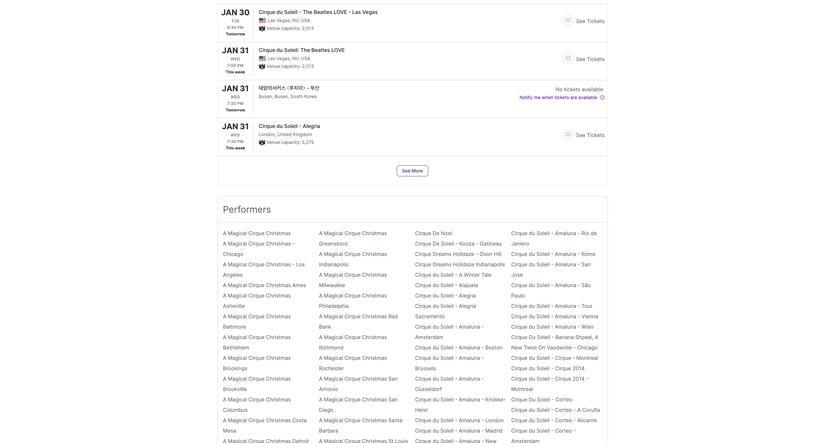 Task type: describe. For each thing, give the bounding box(es) containing it.
a magical cirque christmas milwaukee
[[319, 272, 387, 289]]

du for cirque du soleil - amaluna - brussels
[[433, 355, 439, 362]]

a magical cirque christmas link
[[223, 230, 291, 237]]

a for a magical cirque christmas red bank
[[319, 314, 323, 320]]

- inside 태양의서커스 〈루치아〉 - 부산 busan, busan, south korea
[[307, 85, 309, 91]]

soleil for cirque du soleil - amaluna - wien
[[537, 324, 550, 331]]

1 horizontal spatial montreal
[[577, 355, 598, 362]]

alajuela
[[459, 282, 478, 289]]

venue for soleil:
[[267, 63, 280, 69]]

soleil for cirque du soleil - corteo - amsterdam
[[537, 428, 550, 435]]

cirque inside 'a magical cirque christmas san antonio'
[[345, 376, 361, 383]]

cirque inside 'a magical cirque christmas costa mesa'
[[248, 418, 265, 424]]

31 for cirque du soleil: the beatles love
[[240, 46, 249, 55]]

1 vertical spatial beatles
[[312, 47, 330, 53]]

magical for a magical cirque christmas - los angeles
[[228, 262, 247, 268]]

pm for 태양의서커스 〈루치아〉 - 부산
[[237, 101, 244, 106]]

alegria for cirque du soleil - alegria sacramento
[[459, 303, 476, 310]]

cirque du soleil - cirque 2014 - montreal
[[511, 376, 589, 393]]

a for a magical cirque christmas indianapolis
[[319, 251, 323, 258]]

magical for a magical cirque christmas greensboro
[[324, 230, 343, 237]]

soleil for cirque du soleil - banana shpeel, a new twist on vaudeville - chicago
[[537, 334, 550, 341]]

a magical cirque christmas indianapolis link
[[319, 251, 387, 268]]

a magical cirque christmas san diego
[[319, 397, 398, 414]]

cirque inside cirque du soleil - amaluna - knokke- heist
[[415, 397, 431, 403]]

vienna
[[582, 314, 598, 320]]

a for a magical cirque christmas brookville
[[223, 376, 227, 383]]

see more button
[[397, 166, 429, 177]]

a magical cirque christmas brookville
[[223, 376, 291, 393]]

- inside the a magical cirque christmas - chicago
[[292, 241, 295, 247]]

amaluna for madrid
[[459, 428, 480, 435]]

soleil for cirque du soleil - alegria
[[441, 293, 454, 299]]

capacity: for soleil:
[[281, 63, 301, 69]]

christmas for a magical cirque christmas rochester
[[362, 355, 387, 362]]

magical for a magical cirque christmas baltimore
[[228, 314, 247, 320]]

soleil for cirque du soleil - amaluna - madrid
[[441, 428, 454, 435]]

jan 31 wed 7:00 pm this week
[[222, 46, 249, 74]]

düsseldorf
[[415, 386, 442, 393]]

du for cirque du soleil - amaluna - wien
[[529, 324, 535, 331]]

cirque inside cirque du soleil - amaluna - brussels
[[415, 355, 431, 362]]

cirque inside cirque du soleil - amaluna - amsterdam
[[415, 324, 431, 331]]

cirque du soleil - corteo - alicante
[[511, 418, 597, 424]]

notify me when tickets are available button
[[520, 93, 605, 101]]

jose
[[511, 272, 523, 278]]

a magical cirque christmas ames link
[[223, 282, 306, 289]]

soleil for cirque du soleil - amaluna - london
[[441, 418, 454, 424]]

us national flag image for jan 31
[[259, 56, 266, 61]]

christmas for a magical cirque christmas milwaukee
[[362, 272, 387, 278]]

cirque de soleil - kooza - gatineau
[[415, 241, 502, 247]]

a magical cirque christmas brookville link
[[223, 376, 291, 393]]

magical for a magical cirque christmas costa mesa
[[228, 418, 247, 424]]

cirque inside 'cirque du soleil - amaluna - são paulo'
[[511, 282, 527, 289]]

cirque du soleil - amaluna - rio de janiero
[[511, 230, 597, 247]]

cirque du soleil - amaluna - são paulo link
[[511, 282, 591, 299]]

cirque du soleil - amaluna - madrid link
[[415, 428, 503, 435]]

du for cirque du soleil - alegria
[[433, 293, 439, 299]]

magical for a magical cirque christmas richmond
[[324, 334, 343, 341]]

cirque du soleil - corteo - a coruña
[[511, 407, 600, 414]]

cirque inside a magical cirque christmas columbus
[[248, 397, 265, 403]]

indianapolis inside the a magical cirque christmas indianapolis
[[319, 262, 348, 268]]

cirque du soleil - amaluna - vienna link
[[511, 314, 598, 320]]

united
[[277, 132, 292, 137]]

a magical cirque christmas richmond
[[319, 334, 387, 351]]

soleil for cirque du soleil - the beatles love - las vegas
[[284, 9, 298, 15]]

london
[[486, 418, 504, 424]]

a magical cirque christmas red bank
[[319, 314, 398, 331]]

- inside a magical cirque christmas - los angeles
[[292, 262, 295, 268]]

a for a magical cirque christmas columbus
[[223, 397, 227, 403]]

부산
[[310, 85, 319, 91]]

7:30 for cirque du soleil - alegria
[[227, 139, 236, 144]]

san inside cirque du soleil - amaluna - san jose
[[582, 262, 591, 268]]

coruña
[[582, 407, 600, 414]]

angeles
[[223, 272, 243, 278]]

hill
[[494, 251, 502, 258]]

christmas for a magical cirque christmas - los angeles
[[266, 262, 291, 268]]

red
[[388, 314, 398, 320]]

cirque du soleil - corteo - amsterdam
[[511, 428, 576, 444]]

amaluna for rio
[[555, 230, 576, 237]]

christmas for a magical cirque christmas baltimore
[[266, 314, 291, 320]]

magical for a magical cirque christmas rochester
[[324, 355, 343, 362]]

brookings
[[223, 366, 247, 372]]

0 vertical spatial beatles
[[314, 9, 332, 15]]

2,013 for 31
[[302, 63, 314, 69]]

this for cirque du soleil - alegria
[[226, 146, 234, 151]]

notify
[[520, 95, 533, 100]]

performers
[[223, 204, 271, 215]]

a magical cirque christmas - chicago
[[223, 241, 295, 258]]

magical for a magical cirque christmas
[[228, 230, 247, 237]]

magical for a magical cirque christmas brookville
[[228, 376, 247, 383]]

cirque inside a magical cirque christmas - los angeles
[[248, 262, 265, 268]]

nv, for 30
[[292, 18, 300, 23]]

cirque du soleil - amaluna - madrid
[[415, 428, 503, 435]]

no tickets available
[[556, 86, 603, 93]]

cirque inside cirque du soleil - alegria sacramento
[[415, 303, 431, 310]]

christmas for a magical cirque christmas san antonio
[[362, 376, 387, 383]]

jan 30 tue 9:30 pm tomorrow
[[221, 8, 250, 36]]

du for cirque du soleil - corteo - alicante
[[529, 418, 535, 424]]

paulo
[[511, 293, 525, 299]]

see inside button
[[402, 168, 411, 174]]

vaudeville
[[547, 345, 572, 351]]

tomorrow for 30
[[226, 32, 245, 36]]

du for cirque du soleil - amaluna - london
[[433, 418, 439, 424]]

a magical cirque christmas san diego link
[[319, 397, 398, 414]]

amaluna for london
[[459, 418, 480, 424]]

1 vertical spatial love
[[331, 47, 345, 53]]

available inside "notify me when tickets are available" button
[[579, 95, 597, 100]]

magical for a magical cirque christmas asheville
[[228, 293, 247, 299]]

a magical cirque christmas asheville
[[223, 293, 291, 310]]

pm for cirque du soleil: the beatles love
[[237, 63, 244, 68]]

wed for cirque du soleil: the beatles love
[[231, 57, 240, 61]]

noel
[[441, 230, 452, 237]]

cirque du soleil - amaluna - san jose
[[511, 262, 591, 278]]

cirque du soleil - a winter tale link
[[415, 272, 492, 278]]

cirque du soleil - amaluna - san jose link
[[511, 262, 591, 278]]

cirque inside the a magical cirque christmas rochester
[[345, 355, 361, 362]]

cirque du soleil - a winter tale
[[415, 272, 492, 278]]

shpeel,
[[575, 334, 594, 341]]

greensboro
[[319, 241, 348, 247]]

christmas for a magical cirque christmas indianapolis
[[362, 251, 387, 258]]

cirque de soleil - kooza - gatineau link
[[415, 241, 502, 247]]

christmas for a magical cirque christmas columbus
[[266, 397, 291, 403]]

banana
[[556, 334, 574, 341]]

tue
[[231, 19, 240, 23]]

a magical cirque christmas rochester link
[[319, 355, 387, 372]]

cirque inside a magical cirque christmas brookville
[[248, 376, 265, 383]]

3 tickets from the top
[[587, 132, 605, 139]]

cirque du soleil - amaluna - boston link
[[415, 345, 503, 351]]

corteo for a
[[555, 407, 572, 414]]

amaluna for rome
[[555, 251, 576, 258]]

las for 30
[[268, 18, 275, 23]]

0 vertical spatial available
[[582, 86, 603, 93]]

du for cirque du soleil - corteo - amsterdam
[[529, 428, 535, 435]]

boston
[[486, 345, 503, 351]]

new
[[511, 345, 523, 351]]

christmas for a magical cirque christmas red bank
[[362, 314, 387, 320]]

magical for a magical cirque christmas columbus
[[228, 397, 247, 403]]

tomorrow for 31
[[226, 108, 245, 113]]

a magical cirque christmas philadelphia link
[[319, 293, 387, 310]]

soleil for cirque du soleil - amaluna - rio de janiero
[[537, 230, 550, 237]]

cirque du soleil - cirque 2014
[[511, 366, 585, 372]]

a magical cirque christmas brookings link
[[223, 355, 291, 372]]

cirque inside the a magical cirque christmas greensboro
[[345, 230, 361, 237]]

magical for a magical cirque christmas red bank
[[324, 314, 343, 320]]

2,013 for 30
[[302, 25, 314, 31]]

chicago inside the a magical cirque christmas - chicago
[[223, 251, 243, 258]]

magical for a magical cirque christmas indianapolis
[[324, 251, 343, 258]]

cirque inside the a magical cirque christmas santa barbara
[[345, 418, 361, 424]]

du for cirque du soleil - amaluna - rome
[[529, 251, 535, 258]]

corteo up the cirque du soleil - corteo - a coruña link
[[556, 397, 573, 403]]

santa
[[388, 418, 403, 424]]

jan 31 wed 7:30 pm tomorrow
[[222, 84, 249, 113]]

cirque dreams holidaze - oxon hill
[[415, 251, 502, 258]]

cirque inside a magical cirque christmas san diego
[[345, 397, 361, 403]]

cirque du soleil - corteo - amsterdam link
[[511, 428, 576, 444]]

cirque inside cirque du soleil - amaluna - rio de janiero
[[511, 230, 527, 237]]

tickets for cirque du soleil - the beatles love - las vegas
[[587, 18, 605, 24]]

du for cirque du soleil - cirque - montreal
[[529, 355, 535, 362]]

a for a magical cirque christmas san antonio
[[319, 376, 323, 383]]

soleil for cirque du soleil - amaluna - boston
[[441, 345, 454, 351]]

태양의서커스 〈루치아〉 - 부산 busan, busan, south korea
[[259, 85, 319, 99]]

christmas for a magical cirque christmas greensboro
[[362, 230, 387, 237]]

a for a magical cirque christmas - chicago
[[223, 241, 227, 247]]

2014 for cirque du soleil - cirque 2014
[[573, 366, 585, 372]]

a magical cirque christmas indianapolis
[[319, 251, 387, 268]]

soleil for cirque du soleil - corteo - alicante
[[537, 418, 550, 424]]

soleil for cirque de soleil - kooza - gatineau
[[441, 241, 454, 247]]

see for cirque du soleil - the beatles love - las vegas
[[576, 18, 586, 24]]

soleil for cirque du soleil - amaluna - vienna
[[537, 314, 550, 320]]

cirque inside a magical cirque christmas philadelphia
[[345, 293, 361, 299]]

du for cirque du soleil - amaluna - boston
[[433, 345, 439, 351]]

cirque du soleil - amaluna - boston
[[415, 345, 503, 351]]

cirque inside cirque du soleil - amaluna - düsseldorf
[[415, 376, 431, 383]]

cirque du soleil - amaluna - rome
[[511, 251, 596, 258]]

cirque inside cirque du soleil - corteo - amsterdam
[[511, 428, 527, 435]]

cirque du soleil - amaluna - amsterdam
[[415, 324, 484, 341]]

week for cirque du soleil: the beatles love
[[235, 70, 245, 74]]

me
[[534, 95, 541, 100]]

amaluna for san
[[555, 262, 576, 268]]

cirque du soleil - cirque 2014 link
[[511, 366, 585, 372]]

cirque inside the a magical cirque christmas baltimore
[[248, 314, 265, 320]]

san for a magical cirque christmas san antonio
[[388, 376, 398, 383]]

amsterdam for cirque du soleil - amaluna - amsterdam
[[415, 334, 443, 341]]

- inside "cirque du soleil - alegria london, united kingdom"
[[299, 123, 301, 129]]

christmas for a magical cirque christmas philadelphia
[[362, 293, 387, 299]]

7:30 for 태양의서커스 〈루치아〉 - 부산
[[227, 101, 236, 106]]

cirque du soleil - amaluna - wien
[[511, 324, 594, 331]]



Task type: locate. For each thing, give the bounding box(es) containing it.
las vegas, nv, usa for jan 30
[[268, 18, 310, 23]]

magical for a magical cirque christmas san antonio
[[324, 376, 343, 383]]

tickets
[[587, 18, 605, 24], [587, 56, 605, 62], [587, 132, 605, 139]]

magical up "greensboro"
[[324, 230, 343, 237]]

barbara
[[319, 428, 338, 435]]

de
[[433, 230, 440, 237], [433, 241, 440, 247]]

cirque du soleil - alegria
[[415, 293, 476, 299]]

magical down columbus at the bottom left of the page
[[228, 418, 247, 424]]

jan for cirque du soleil - alegria
[[222, 122, 238, 131]]

cirque du soleil - the beatles love - las vegas
[[259, 9, 378, 15]]

christmas inside the a magical cirque christmas greensboro
[[362, 230, 387, 237]]

a inside a magical cirque christmas philadelphia
[[319, 293, 323, 299]]

amaluna inside cirque du soleil - amaluna - amsterdam
[[459, 324, 480, 331]]

amaluna down cirque du soleil - amaluna - brussels
[[459, 376, 480, 383]]

2 vertical spatial 31
[[240, 122, 249, 131]]

week inside jan 31 wed 7:00 pm this week
[[235, 70, 245, 74]]

alegria inside "cirque du soleil - alegria london, united kingdom"
[[303, 123, 320, 129]]

christmas inside a magical cirque christmas - los angeles
[[266, 262, 291, 268]]

christmas inside a magical cirque christmas asheville
[[266, 293, 291, 299]]

cirque du soleil - alajuela
[[415, 282, 478, 289]]

las vegas, nv, usa down soleil:
[[268, 56, 310, 61]]

magical for a magical cirque christmas san diego
[[324, 397, 343, 403]]

2 nv, from the top
[[292, 56, 300, 61]]

jan for cirque du soleil - the beatles love - las vegas
[[221, 8, 237, 17]]

bank
[[319, 324, 331, 331]]

1 du from the top
[[529, 334, 536, 341]]

magical down a magical cirque christmas link
[[228, 241, 247, 247]]

wed for cirque du soleil - alegria
[[231, 133, 240, 138]]

de left 'noel'
[[433, 230, 440, 237]]

a for a magical cirque christmas brookings
[[223, 355, 227, 362]]

see for cirque du soleil - alegria
[[576, 132, 586, 139]]

1 vertical spatial tickets
[[587, 56, 605, 62]]

indianapolis up tale
[[476, 262, 505, 268]]

a magical cirque christmas san antonio link
[[319, 376, 398, 393]]

soleil inside 'cirque du soleil - amaluna - são paulo'
[[537, 282, 550, 289]]

1 tomorrow from the top
[[226, 32, 245, 36]]

amaluna for amsterdam
[[459, 324, 480, 331]]

venue capacity: 2,013 up soleil:
[[267, 25, 314, 31]]

1 vertical spatial available
[[579, 95, 597, 100]]

du for cirque du soleil - amaluna - são paulo
[[529, 282, 535, 289]]

a for a magical cirque christmas san diego
[[319, 397, 323, 403]]

1 vertical spatial usa
[[301, 56, 310, 61]]

a inside "a magical cirque christmas milwaukee"
[[319, 272, 323, 278]]

heist
[[415, 407, 428, 414]]

2 holidaze from the top
[[453, 262, 474, 268]]

soleil for cirque du soleil - cirque - montreal
[[537, 355, 550, 362]]

jan up 7:00
[[222, 46, 238, 55]]

de for soleil
[[433, 241, 440, 247]]

a inside 'a magical cirque christmas costa mesa'
[[223, 418, 227, 424]]

christmas inside a magical cirque christmas richmond
[[362, 334, 387, 341]]

1 2014 from the top
[[573, 366, 585, 372]]

1 2,013 from the top
[[302, 25, 314, 31]]

du up twist
[[529, 334, 536, 341]]

cirque inside the a magical cirque christmas indianapolis
[[345, 251, 361, 258]]

cirque du soleil - alegria sacramento
[[415, 303, 476, 320]]

capacity: down soleil:
[[281, 63, 301, 69]]

chicago down shpeel,
[[577, 345, 598, 351]]

los
[[296, 262, 305, 268]]

1 vegas, from the top
[[277, 18, 291, 23]]

1 vertical spatial us national flag image
[[259, 56, 266, 61]]

cirque inside a magical cirque christmas asheville
[[248, 293, 265, 299]]

2 venue capacity: 2,013 from the top
[[267, 63, 314, 69]]

see tickets for cirque du soleil - the beatles love - las vegas
[[576, 18, 605, 24]]

magical down performers
[[228, 230, 247, 237]]

cirque inside a magical cirque christmas bethlehem
[[248, 334, 265, 341]]

3 see tickets from the top
[[576, 132, 605, 139]]

1 vertical spatial holidaze
[[453, 262, 474, 268]]

a inside the a magical cirque christmas rochester
[[319, 355, 323, 362]]

2,013 down cirque du soleil: the beatles love
[[302, 63, 314, 69]]

magical up bethlehem at bottom
[[228, 334, 247, 341]]

a inside a magical cirque christmas san diego
[[319, 397, 323, 403]]

0 vertical spatial see tickets
[[576, 18, 605, 24]]

see
[[576, 18, 586, 24], [576, 56, 586, 62], [576, 132, 586, 139], [402, 168, 411, 174]]

usa down 'cirque du soleil - the beatles love - las vegas'
[[301, 18, 310, 23]]

cirque de noel
[[415, 230, 452, 237]]

du for cirque du soleil - amaluna - düsseldorf
[[433, 376, 439, 383]]

31 left 태양의서커스
[[240, 84, 249, 93]]

philadelphia
[[319, 303, 349, 310]]

magical for a magical cirque christmas santa barbara
[[324, 418, 343, 424]]

1 vertical spatial de
[[433, 241, 440, 247]]

du inside 'cirque du soleil - cirque 2014 - montreal'
[[529, 376, 535, 383]]

magical up asheville
[[228, 293, 247, 299]]

2 7:30 from the top
[[227, 139, 236, 144]]

magical inside 'a magical cirque christmas costa mesa'
[[228, 418, 247, 424]]

christmas inside a magical cirque christmas brookville
[[266, 376, 291, 383]]

soleil for cirque du soleil - alegria sacramento
[[441, 303, 454, 310]]

1 vertical spatial montreal
[[511, 386, 533, 393]]

1 holidaze from the top
[[453, 251, 474, 258]]

a magical cirque christmas columbus link
[[223, 397, 291, 414]]

magical down antonio
[[324, 397, 343, 403]]

san for a magical cirque christmas san diego
[[388, 397, 398, 403]]

magical inside the a magical cirque christmas greensboro
[[324, 230, 343, 237]]

holidaze down the "kooza"
[[453, 251, 474, 258]]

pm inside jan 31 wed 7:30 pm tomorrow
[[237, 101, 244, 106]]

2 venue from the top
[[267, 63, 280, 69]]

du
[[277, 9, 283, 15], [277, 47, 283, 53], [277, 123, 283, 129], [529, 230, 535, 237], [529, 251, 535, 258], [529, 262, 535, 268], [433, 272, 439, 278], [433, 282, 439, 289], [529, 282, 535, 289], [433, 293, 439, 299], [433, 303, 439, 310], [529, 303, 535, 310], [529, 314, 535, 320], [433, 324, 439, 331], [529, 324, 535, 331], [433, 345, 439, 351], [433, 355, 439, 362], [529, 355, 535, 362], [529, 366, 535, 372], [433, 376, 439, 383], [529, 376, 535, 383], [433, 397, 439, 403], [529, 407, 535, 414], [433, 418, 439, 424], [529, 418, 535, 424], [433, 428, 439, 435], [529, 428, 535, 435]]

cirque inside a magical cirque christmas red bank
[[345, 314, 361, 320]]

amaluna down cirque du soleil - amaluna - boston
[[459, 355, 480, 362]]

3 venue from the top
[[267, 140, 280, 145]]

a for a magical cirque christmas philadelphia
[[319, 293, 323, 299]]

magical inside the a magical cirque christmas rochester
[[324, 355, 343, 362]]

2 vertical spatial venue
[[267, 140, 280, 145]]

richmond
[[319, 345, 344, 351]]

available down no tickets available at the right top of page
[[579, 95, 597, 100]]

3 wed from the top
[[231, 133, 240, 138]]

magical inside the a magical cirque christmas baltimore
[[228, 314, 247, 320]]

amaluna inside cirque du soleil - amaluna - rio de janiero
[[555, 230, 576, 237]]

magical up barbara on the left of page
[[324, 418, 343, 424]]

7:30
[[227, 101, 236, 106], [227, 139, 236, 144]]

2 busan, from the left
[[275, 94, 289, 99]]

christmas inside a magical cirque christmas san diego
[[362, 397, 387, 403]]

2 tomorrow from the top
[[226, 108, 245, 113]]

magical down "greensboro"
[[324, 251, 343, 258]]

0 vertical spatial the
[[303, 9, 312, 15]]

rio
[[582, 230, 589, 237]]

0 horizontal spatial indianapolis
[[319, 262, 348, 268]]

a inside a magical cirque christmas red bank
[[319, 314, 323, 320]]

amaluna down the "cirque du soleil - amaluna - london"
[[459, 428, 480, 435]]

du for cirque du soleil - amaluna - vienna
[[529, 314, 535, 320]]

du inside cirque du soleil - amaluna - düsseldorf
[[433, 376, 439, 383]]

magical inside a magical cirque christmas asheville
[[228, 293, 247, 299]]

jan down jan 31 wed 7:30 pm tomorrow
[[222, 122, 238, 131]]

this inside jan 31 wed 7:00 pm this week
[[226, 70, 234, 74]]

a inside the a magical cirque christmas baltimore
[[223, 314, 227, 320]]

magical inside a magical cirque christmas columbus
[[228, 397, 247, 403]]

montreal inside 'cirque du soleil - cirque 2014 - montreal'
[[511, 386, 533, 393]]

1 venue capacity: 2,013 from the top
[[267, 25, 314, 31]]

1 this from the top
[[226, 70, 234, 74]]

magical up baltimore
[[228, 314, 247, 320]]

corteo up cirque du soleil - corteo - alicante link
[[555, 407, 572, 414]]

a magical cirque christmas milwaukee link
[[319, 272, 387, 289]]

0 vertical spatial vegas,
[[277, 18, 291, 23]]

venue capacity: 5,272
[[267, 140, 314, 145]]

cirque dreams holidaze - oxon hill link
[[415, 251, 502, 258]]

2 vertical spatial san
[[388, 397, 398, 403]]

a magical cirque christmas bethlehem link
[[223, 334, 291, 351]]

nv, down soleil:
[[292, 56, 300, 61]]

du for cirque du soleil - amaluna - san jose
[[529, 262, 535, 268]]

du for cirque du soleil - banana shpeel, a new twist on vaudeville - chicago
[[529, 334, 536, 341]]

1 vertical spatial 2,013
[[302, 63, 314, 69]]

2 vertical spatial capacity:
[[281, 140, 301, 145]]

0 vertical spatial 7:30
[[227, 101, 236, 106]]

du for cirque du soleil - cirque 2014 - montreal
[[529, 376, 535, 383]]

magical inside 'a magical cirque christmas san antonio'
[[324, 376, 343, 383]]

2 wed from the top
[[231, 95, 240, 100]]

dreams for cirque dreams holidaze - oxon hill
[[433, 251, 452, 258]]

1 us national flag image from the top
[[259, 18, 266, 23]]

soleil inside cirque du soleil - amaluna - amsterdam
[[441, 324, 454, 331]]

capacity: up soleil:
[[281, 25, 301, 31]]

cirque inside 'a magical cirque christmas brookings'
[[248, 355, 265, 362]]

a inside 'a magical cirque christmas san antonio'
[[319, 376, 323, 383]]

cirque du soleil - amaluna - knokke- heist link
[[415, 397, 506, 414]]

nv, for 31
[[292, 56, 300, 61]]

du for cirque du soleil - alajuela
[[433, 282, 439, 289]]

1 de from the top
[[433, 230, 440, 237]]

magical down angeles
[[228, 282, 247, 289]]

usa down cirque du soleil: the beatles love
[[301, 56, 310, 61]]

this
[[226, 70, 234, 74], [226, 146, 234, 151]]

christmas for a magical cirque christmas richmond
[[362, 334, 387, 341]]

cirque du soleil - amaluna - düsseldorf link
[[415, 376, 484, 393]]

0 vertical spatial wed
[[231, 57, 240, 61]]

magical up rochester on the left bottom of the page
[[324, 355, 343, 362]]

3 31 from the top
[[240, 122, 249, 131]]

venue capacity: 2,013 for jan 31
[[267, 63, 314, 69]]

0 vertical spatial las vegas, nv, usa
[[268, 18, 310, 23]]

us national flag image right tue
[[259, 18, 266, 23]]

sacramento
[[415, 314, 445, 320]]

2 2,013 from the top
[[302, 63, 314, 69]]

pm inside jan 31 wed 7:30 pm this week
[[237, 139, 244, 144]]

du for cirque du soleil - amaluna - amsterdam
[[433, 324, 439, 331]]

7:30 inside jan 31 wed 7:30 pm tomorrow
[[227, 101, 236, 106]]

1 busan, from the left
[[259, 94, 273, 99]]

0 vertical spatial las
[[352, 9, 361, 15]]

0 vertical spatial 2,013
[[302, 25, 314, 31]]

1 week from the top
[[235, 70, 245, 74]]

montreal up cirque du soleil - corteo link
[[511, 386, 533, 393]]

amaluna for tour
[[555, 303, 576, 310]]

0 vertical spatial love
[[334, 9, 347, 15]]

a inside 'cirque du soleil - banana shpeel, a new twist on vaudeville - chicago'
[[595, 334, 599, 341]]

vegas, up soleil:
[[277, 18, 291, 23]]

du inside cirque du soleil - amaluna - knokke- heist
[[433, 397, 439, 403]]

0 vertical spatial du
[[529, 334, 536, 341]]

las vegas, nv, usa
[[268, 18, 310, 23], [268, 56, 310, 61]]

0 vertical spatial holidaze
[[453, 251, 474, 258]]

amaluna inside 'cirque du soleil - amaluna - são paulo'
[[555, 282, 576, 289]]

costa
[[292, 418, 307, 424]]

1 vertical spatial san
[[388, 376, 398, 383]]

du for cirque du soleil - corteo - a coruña
[[529, 407, 535, 414]]

0 vertical spatial dreams
[[433, 251, 452, 258]]

2 dreams from the top
[[433, 262, 452, 268]]

madrid
[[486, 428, 503, 435]]

see tickets for cirque du soleil: the beatles love
[[576, 56, 605, 62]]

wed inside jan 31 wed 7:00 pm this week
[[231, 57, 240, 61]]

1 31 from the top
[[240, 46, 249, 55]]

tooltip image
[[600, 95, 605, 100]]

tomorrow down 9:30
[[226, 32, 245, 36]]

a inside a magical cirque christmas richmond
[[319, 334, 323, 341]]

alegria for cirque du soleil - alegria
[[459, 293, 476, 299]]

magical inside a magical cirque christmas san diego
[[324, 397, 343, 403]]

christmas for a magical cirque christmas san diego
[[362, 397, 387, 403]]

a inside the a magical cirque christmas indianapolis
[[319, 251, 323, 258]]

du inside cirque du soleil - amaluna - brussels
[[433, 355, 439, 362]]

2 indianapolis from the left
[[476, 262, 505, 268]]

cirque inside the a magical cirque christmas - chicago
[[248, 241, 265, 247]]

magical inside the a magical cirque christmas - chicago
[[228, 241, 247, 247]]

corteo down cirque du soleil - corteo - alicante
[[555, 428, 572, 435]]

amaluna up cirque du soleil - amaluna - boston link
[[459, 324, 480, 331]]

christmas for a magical cirque christmas brookville
[[266, 376, 291, 383]]

milwaukee
[[319, 282, 345, 289]]

holidaze down cirque dreams holidaze - oxon hill
[[453, 262, 474, 268]]

1 vertical spatial tomorrow
[[226, 108, 245, 113]]

magical inside "a magical cirque christmas milwaukee"
[[324, 272, 343, 278]]

nv,
[[292, 18, 300, 23], [292, 56, 300, 61]]

amaluna left boston
[[459, 345, 480, 351]]

du for cirque du soleil - a winter tale
[[433, 272, 439, 278]]

1 vertical spatial amsterdam
[[511, 439, 540, 444]]

1 vertical spatial venue
[[267, 63, 280, 69]]

amaluna inside cirque du soleil - amaluna - düsseldorf
[[459, 376, 480, 383]]

wed down 7:00
[[231, 95, 240, 100]]

available up tooltip image
[[582, 86, 603, 93]]

us national flag image for jan 30
[[259, 18, 266, 23]]

a magical cirque christmas brookings
[[223, 355, 291, 372]]

magical up richmond
[[324, 334, 343, 341]]

31 down jan 31 wed 7:30 pm tomorrow
[[240, 122, 249, 131]]

2 vertical spatial tickets
[[587, 132, 605, 139]]

2014 for cirque du soleil - cirque 2014 - montreal
[[573, 376, 585, 383]]

a
[[223, 230, 227, 237], [319, 230, 323, 237], [223, 241, 227, 247], [319, 251, 323, 258], [223, 262, 227, 268], [319, 272, 323, 278], [459, 272, 463, 278], [223, 282, 227, 289], [223, 293, 227, 299], [319, 293, 323, 299], [223, 314, 227, 320], [319, 314, 323, 320], [223, 334, 227, 341], [319, 334, 323, 341], [595, 334, 599, 341], [223, 355, 227, 362], [319, 355, 323, 362], [223, 376, 227, 383], [319, 376, 323, 383], [223, 397, 227, 403], [319, 397, 323, 403], [577, 407, 581, 414], [223, 418, 227, 424], [319, 418, 323, 424]]

1 vertical spatial wed
[[231, 95, 240, 100]]

are
[[571, 95, 577, 100]]

0 horizontal spatial busan,
[[259, 94, 273, 99]]

1 wed from the top
[[231, 57, 240, 61]]

amaluna for knokke-
[[459, 397, 480, 403]]

du inside cirque du soleil - amaluna - san jose
[[529, 262, 535, 268]]

a magical cirque christmas ames
[[223, 282, 306, 289]]

magical for a magical cirque christmas philadelphia
[[324, 293, 343, 299]]

1 vertical spatial nv,
[[292, 56, 300, 61]]

1 vertical spatial this
[[226, 146, 234, 151]]

soleil inside cirque du soleil - amaluna - san jose
[[537, 262, 550, 268]]

magical inside a magical cirque christmas red bank
[[324, 314, 343, 320]]

2 2014 from the top
[[573, 376, 585, 383]]

vegas, for jan 30
[[277, 18, 291, 23]]

bethlehem
[[223, 345, 249, 351]]

magical up angeles
[[228, 262, 247, 268]]

0 vertical spatial de
[[433, 230, 440, 237]]

a for a magical cirque christmas baltimore
[[223, 314, 227, 320]]

a for a magical cirque christmas asheville
[[223, 293, 227, 299]]

a for a magical cirque christmas greensboro
[[319, 230, 323, 237]]

magical up philadelphia
[[324, 293, 343, 299]]

soleil inside cirque du soleil - amaluna - düsseldorf
[[441, 376, 454, 383]]

the
[[303, 9, 312, 15], [301, 47, 310, 53]]

amaluna inside cirque du soleil - amaluna - san jose
[[555, 262, 576, 268]]

du for cirque du soleil - alegria sacramento
[[433, 303, 439, 310]]

soleil:
[[284, 47, 299, 53]]

wed
[[231, 57, 240, 61], [231, 95, 240, 100], [231, 133, 240, 138]]

3 capacity: from the top
[[281, 140, 301, 145]]

amaluna down cirque du soleil - amaluna - rio de janiero link
[[555, 251, 576, 258]]

1 venue from the top
[[267, 25, 280, 31]]

0 vertical spatial tickets
[[587, 18, 605, 24]]

1 vertical spatial see tickets
[[576, 56, 605, 62]]

soleil for cirque du soleil - amaluna - rome
[[537, 251, 550, 258]]

1 horizontal spatial busan,
[[275, 94, 289, 99]]

du for cirque du soleil - amaluna - knokke- heist
[[433, 397, 439, 403]]

0 vertical spatial tomorrow
[[226, 32, 245, 36]]

christmas for a magical cirque christmas - chicago
[[266, 241, 291, 247]]

cirque du soleil - amaluna - london
[[415, 418, 504, 424]]

indianapolis down "greensboro"
[[319, 262, 348, 268]]

cirque du soleil - amaluna - wien link
[[511, 324, 594, 331]]

las for 31
[[268, 56, 275, 61]]

wed inside jan 31 wed 7:30 pm tomorrow
[[231, 95, 240, 100]]

1 vertical spatial the
[[301, 47, 310, 53]]

du inside cirque du soleil - amaluna - amsterdam
[[433, 324, 439, 331]]

1 vertical spatial 7:30
[[227, 139, 236, 144]]

0 horizontal spatial chicago
[[223, 251, 243, 258]]

dreams down cirque de soleil - kooza - gatineau link
[[433, 251, 452, 258]]

0 vertical spatial week
[[235, 70, 245, 74]]

a magical cirque christmas san antonio
[[319, 376, 398, 393]]

magical inside the a magical cirque christmas indianapolis
[[324, 251, 343, 258]]

2 vertical spatial alegria
[[459, 303, 476, 310]]

wed inside jan 31 wed 7:30 pm this week
[[231, 133, 240, 138]]

tickets up are
[[564, 86, 580, 93]]

0 vertical spatial venue
[[267, 25, 280, 31]]

wed up 7:00
[[231, 57, 240, 61]]

magical inside a magical cirque christmas richmond
[[324, 334, 343, 341]]

9:30
[[227, 25, 236, 30]]

31 inside jan 31 wed 7:30 pm tomorrow
[[240, 84, 249, 93]]

us national flag image
[[259, 18, 266, 23], [259, 56, 266, 61]]

cirque du soleil: the beatles love
[[259, 47, 345, 53]]

christmas inside "a magical cirque christmas milwaukee"
[[362, 272, 387, 278]]

2 de from the top
[[433, 241, 440, 247]]

31 down jan 30 tue 9:30 pm tomorrow
[[240, 46, 249, 55]]

antonio
[[319, 386, 338, 393]]

du for cirque du soleil - corteo
[[529, 397, 536, 403]]

du inside "cirque du soleil - alegria london, united kingdom"
[[277, 123, 283, 129]]

magical up milwaukee
[[324, 272, 343, 278]]

- inside cirque du soleil - alegria sacramento
[[455, 303, 458, 310]]

venue for soleil
[[267, 25, 280, 31]]

mesa
[[223, 428, 236, 435]]

christmas inside a magical cirque christmas columbus
[[266, 397, 291, 403]]

2 us national flag image from the top
[[259, 56, 266, 61]]

cirque du soleil - amaluna - brussels
[[415, 355, 484, 372]]

tour
[[582, 303, 593, 310]]

1 vertical spatial vegas,
[[277, 56, 291, 61]]

corteo inside cirque du soleil - corteo - amsterdam
[[555, 428, 572, 435]]

a inside the a magical cirque christmas greensboro
[[319, 230, 323, 237]]

holidaze
[[453, 251, 474, 258], [453, 262, 474, 268]]

2 tickets from the top
[[587, 56, 605, 62]]

1 dreams from the top
[[433, 251, 452, 258]]

winter
[[464, 272, 480, 278]]

dreams for cirque dreams holidaze indianapolis
[[433, 262, 452, 268]]

2 capacity: from the top
[[281, 63, 301, 69]]

vegas, down soleil:
[[277, 56, 291, 61]]

1 vertical spatial tickets
[[555, 95, 569, 100]]

soleil inside cirque du soleil - amaluna - brussels
[[441, 355, 454, 362]]

1 7:30 from the top
[[227, 101, 236, 106]]

tickets inside button
[[555, 95, 569, 100]]

soleil for cirque du soleil - amaluna - são paulo
[[537, 282, 550, 289]]

pm for cirque du soleil - alegria
[[237, 139, 244, 144]]

nv, down 'cirque du soleil - the beatles love - las vegas'
[[292, 18, 300, 23]]

christmas for a magical cirque christmas
[[266, 230, 291, 237]]

1 vertical spatial venue capacity: 2,013
[[267, 63, 314, 69]]

2 vertical spatial wed
[[231, 133, 240, 138]]

cirque du soleil - cirque - montreal link
[[511, 355, 598, 362]]

1 vertical spatial 2014
[[573, 376, 585, 383]]

1 vertical spatial dreams
[[433, 262, 452, 268]]

0 vertical spatial amsterdam
[[415, 334, 443, 341]]

31 for cirque du soleil - alegria
[[240, 122, 249, 131]]

janiero
[[511, 241, 529, 247]]

soleil inside 'cirque du soleil - cirque 2014 - montreal'
[[537, 376, 550, 383]]

montreal down shpeel,
[[577, 355, 598, 362]]

0 vertical spatial alegria
[[303, 123, 320, 129]]

2 du from the top
[[529, 397, 536, 403]]

0 vertical spatial 31
[[240, 46, 249, 55]]

2 las vegas, nv, usa from the top
[[268, 56, 310, 61]]

jan up tue
[[221, 8, 237, 17]]

chicago inside 'cirque du soleil - banana shpeel, a new twist on vaudeville - chicago'
[[577, 345, 598, 351]]

amaluna up the "banana"
[[555, 324, 576, 331]]

christmas inside 'a magical cirque christmas brookings'
[[266, 355, 291, 362]]

soleil for cirque du soleil - amaluna - düsseldorf
[[441, 376, 454, 383]]

1 tickets from the top
[[587, 18, 605, 24]]

0 vertical spatial tickets
[[564, 86, 580, 93]]

du for cirque du soleil - the beatles love - las vegas
[[277, 9, 283, 15]]

cirque du soleil - amaluna - rio de janiero link
[[511, 230, 597, 247]]

de
[[591, 230, 597, 237]]

amaluna up the cirque du soleil - amaluna - madrid link
[[459, 418, 480, 424]]

a for a magical cirque christmas santa barbara
[[319, 418, 323, 424]]

magical inside a magical cirque christmas philadelphia
[[324, 293, 343, 299]]

this inside jan 31 wed 7:30 pm this week
[[226, 146, 234, 151]]

2,013 down 'cirque du soleil - the beatles love - las vegas'
[[302, 25, 314, 31]]

venue capacity: 2,013 down soleil:
[[267, 63, 314, 69]]

0 horizontal spatial amsterdam
[[415, 334, 443, 341]]

amaluna up the "cirque du soleil - amaluna - london"
[[459, 397, 480, 403]]

0 vertical spatial capacity:
[[281, 25, 301, 31]]

on
[[539, 345, 546, 351]]

1 vertical spatial las
[[268, 18, 275, 23]]

1 capacity: from the top
[[281, 25, 301, 31]]

wed left london,
[[231, 133, 240, 138]]

0 vertical spatial san
[[582, 262, 591, 268]]

chicago up angeles
[[223, 251, 243, 258]]

a for a magical cirque christmas bethlehem
[[223, 334, 227, 341]]

amaluna left 'são'
[[555, 282, 576, 289]]

us national flag image right jan 31 wed 7:00 pm this week
[[259, 56, 266, 61]]

magical down brookings
[[228, 376, 247, 383]]

soleil for cirque du soleil - amaluna - amsterdam
[[441, 324, 454, 331]]

london,
[[259, 132, 276, 137]]

jan down 7:00
[[222, 84, 238, 93]]

corteo down the cirque du soleil - corteo - a coruña link
[[555, 418, 572, 424]]

twist
[[524, 345, 537, 351]]

1 vertical spatial capacity:
[[281, 63, 301, 69]]

san inside a magical cirque christmas san diego
[[388, 397, 398, 403]]

1 nv, from the top
[[292, 18, 300, 23]]

no
[[556, 86, 563, 93]]

amaluna left rio
[[555, 230, 576, 237]]

de down cirque de noel
[[433, 241, 440, 247]]

usa
[[301, 18, 310, 23], [301, 56, 310, 61]]

2014 inside 'cirque du soleil - cirque 2014 - montreal'
[[573, 376, 585, 383]]

0 vertical spatial us national flag image
[[259, 18, 266, 23]]

du down 'cirque du soleil - cirque 2014 - montreal'
[[529, 397, 536, 403]]

-
[[299, 9, 301, 15], [349, 9, 351, 15], [307, 85, 309, 91], [299, 123, 301, 129], [551, 230, 554, 237], [578, 230, 580, 237], [292, 241, 295, 247], [456, 241, 458, 247], [476, 241, 479, 247], [476, 251, 478, 258], [551, 251, 554, 258], [578, 251, 580, 258], [292, 262, 295, 268], [551, 262, 554, 268], [578, 262, 580, 268], [455, 272, 458, 278], [455, 282, 458, 289], [551, 282, 554, 289], [578, 282, 580, 289], [455, 293, 458, 299], [455, 303, 458, 310], [551, 303, 554, 310], [578, 303, 580, 310], [551, 314, 554, 320], [578, 314, 580, 320], [455, 324, 458, 331], [482, 324, 484, 331], [551, 324, 554, 331], [578, 324, 580, 331], [552, 334, 554, 341], [455, 345, 458, 351], [482, 345, 484, 351], [574, 345, 576, 351], [455, 355, 458, 362], [482, 355, 484, 362], [551, 355, 554, 362], [573, 355, 575, 362], [551, 366, 554, 372], [455, 376, 458, 383], [482, 376, 484, 383], [551, 376, 554, 383], [586, 376, 589, 383], [455, 397, 458, 403], [482, 397, 484, 403], [552, 397, 554, 403], [551, 407, 554, 414], [574, 407, 576, 414], [455, 418, 458, 424], [482, 418, 484, 424], [551, 418, 554, 424], [574, 418, 576, 424], [455, 428, 458, 435], [482, 428, 484, 435], [551, 428, 554, 435], [574, 428, 576, 435]]

tomorrow up jan 31 wed 7:30 pm this week
[[226, 108, 245, 113]]

gatineau
[[480, 241, 502, 247]]

30
[[239, 8, 250, 17]]

san inside 'a magical cirque christmas san antonio'
[[388, 376, 398, 383]]

1 vertical spatial du
[[529, 397, 536, 403]]

soleil for cirque du soleil - cirque 2014 - montreal
[[537, 376, 550, 383]]

jan inside jan 31 wed 7:00 pm this week
[[222, 46, 238, 55]]

a magical cirque christmas richmond link
[[319, 334, 387, 351]]

0 vertical spatial chicago
[[223, 251, 243, 258]]

amaluna for wien
[[555, 324, 576, 331]]

magical down philadelphia
[[324, 314, 343, 320]]

2 see tickets from the top
[[576, 56, 605, 62]]

1 horizontal spatial amsterdam
[[511, 439, 540, 444]]

amaluna down the cirque du soleil - amaluna - rome
[[555, 262, 576, 268]]

1 horizontal spatial indianapolis
[[476, 262, 505, 268]]

notify me when tickets are available
[[520, 95, 597, 100]]

cirque inside a magical cirque christmas richmond
[[345, 334, 361, 341]]

a magical cirque christmas santa barbara
[[319, 418, 403, 435]]

1 vertical spatial chicago
[[577, 345, 598, 351]]

1 vertical spatial las vegas, nv, usa
[[268, 56, 310, 61]]

1 see tickets from the top
[[576, 18, 605, 24]]

amsterdam inside cirque du soleil - amaluna - amsterdam
[[415, 334, 443, 341]]

tickets down no at top right
[[555, 95, 569, 100]]

0 vertical spatial usa
[[301, 18, 310, 23]]

a magical cirque christmas costa mesa link
[[223, 418, 307, 435]]

0 vertical spatial montreal
[[577, 355, 598, 362]]

a magical cirque christmas philadelphia
[[319, 293, 387, 310]]

cirque du soleil - amaluna - düsseldorf
[[415, 376, 484, 393]]

cirque inside cirque du soleil - amaluna - san jose
[[511, 262, 527, 268]]

cirque du soleil - amaluna - vienna
[[511, 314, 598, 320]]

jan inside jan 31 wed 7:30 pm this week
[[222, 122, 238, 131]]

2 31 from the top
[[240, 84, 249, 93]]

1 vertical spatial 31
[[240, 84, 249, 93]]

las vegas, nv, usa up soleil:
[[268, 18, 310, 23]]

cirque du soleil - banana shpeel, a new twist on vaudeville - chicago
[[511, 334, 599, 351]]

jan inside jan 31 wed 7:30 pm tomorrow
[[222, 84, 238, 93]]

magical down bethlehem at bottom
[[228, 355, 247, 362]]

2 this from the top
[[226, 146, 234, 151]]

soleil for cirque du soleil - amaluna - tour
[[537, 303, 550, 310]]

2 vertical spatial las
[[268, 56, 275, 61]]

vegas
[[362, 9, 378, 15]]

a for a magical cirque christmas - los angeles
[[223, 262, 227, 268]]

a magical cirque christmas baltimore link
[[223, 314, 291, 331]]

1 vertical spatial week
[[235, 146, 245, 151]]

amaluna up cirque du soleil - amaluna - wien link
[[555, 314, 576, 320]]

2 usa from the top
[[301, 56, 310, 61]]

soleil for cirque du soleil - corteo
[[537, 397, 550, 403]]

a magical cirque christmas - los angeles link
[[223, 262, 305, 278]]

cirque inside 'cirque du soleil - banana shpeel, a new twist on vaudeville - chicago'
[[511, 334, 527, 341]]

2 vegas, from the top
[[277, 56, 291, 61]]

0 vertical spatial this
[[226, 70, 234, 74]]

1 horizontal spatial chicago
[[577, 345, 598, 351]]

magical up columbus at the bottom left of the page
[[228, 397, 247, 403]]

knokke-
[[486, 397, 506, 403]]

dreams up cirque du soleil - a winter tale link
[[433, 262, 452, 268]]

1 las vegas, nv, usa from the top
[[268, 18, 310, 23]]

0 vertical spatial venue capacity: 2,013
[[267, 25, 314, 31]]

0 vertical spatial nv,
[[292, 18, 300, 23]]

christmas inside the a magical cirque christmas baltimore
[[266, 314, 291, 320]]

1 vertical spatial alegria
[[459, 293, 476, 299]]

corteo for amsterdam
[[555, 428, 572, 435]]

capacity: down united
[[281, 140, 301, 145]]

0 horizontal spatial montreal
[[511, 386, 533, 393]]

magical inside a magical cirque christmas - los angeles
[[228, 262, 247, 268]]

2 week from the top
[[235, 146, 245, 151]]

wed for 태양의서커스 〈루치아〉 - 부산
[[231, 95, 240, 100]]

du for cirque du soleil: the beatles love
[[277, 47, 283, 53]]

venue capacity: 2,013 for jan 30
[[267, 25, 314, 31]]

1 usa from the top
[[301, 18, 310, 23]]

rome
[[582, 251, 596, 258]]

du for cirque du soleil - cirque 2014
[[529, 366, 535, 372]]

south
[[290, 94, 303, 99]]

0 vertical spatial 2014
[[573, 366, 585, 372]]

kingdom
[[293, 132, 312, 137]]

capacity: for soleil
[[281, 25, 301, 31]]

magical inside a magical cirque christmas bethlehem
[[228, 334, 247, 341]]

a magical cirque christmas bethlehem
[[223, 334, 291, 351]]

du for cirque du soleil - amaluna - madrid
[[433, 428, 439, 435]]

magical inside 'a magical cirque christmas brookings'
[[228, 355, 247, 362]]

31
[[240, 46, 249, 55], [240, 84, 249, 93], [240, 122, 249, 131]]

this for cirque du soleil: the beatles love
[[226, 70, 234, 74]]

christmas inside the a magical cirque christmas rochester
[[362, 355, 387, 362]]

cirque inside "cirque du soleil - alegria london, united kingdom"
[[259, 123, 275, 129]]

christmas for a magical cirque christmas brookings
[[266, 355, 291, 362]]

태양의서커스
[[259, 85, 286, 91]]

cirque inside "a magical cirque christmas milwaukee"
[[345, 272, 361, 278]]

amaluna for brussels
[[459, 355, 480, 362]]

amaluna up cirque du soleil - amaluna - vienna link
[[555, 303, 576, 310]]

magical down rochester on the left bottom of the page
[[324, 376, 343, 383]]

soleil inside "cirque du soleil - alegria london, united kingdom"
[[284, 123, 298, 129]]

1 indianapolis from the left
[[319, 262, 348, 268]]

2 vertical spatial see tickets
[[576, 132, 605, 139]]

vegas, for jan 31
[[277, 56, 291, 61]]



Task type: vqa. For each thing, say whether or not it's contained in the screenshot.
LOVE
yes



